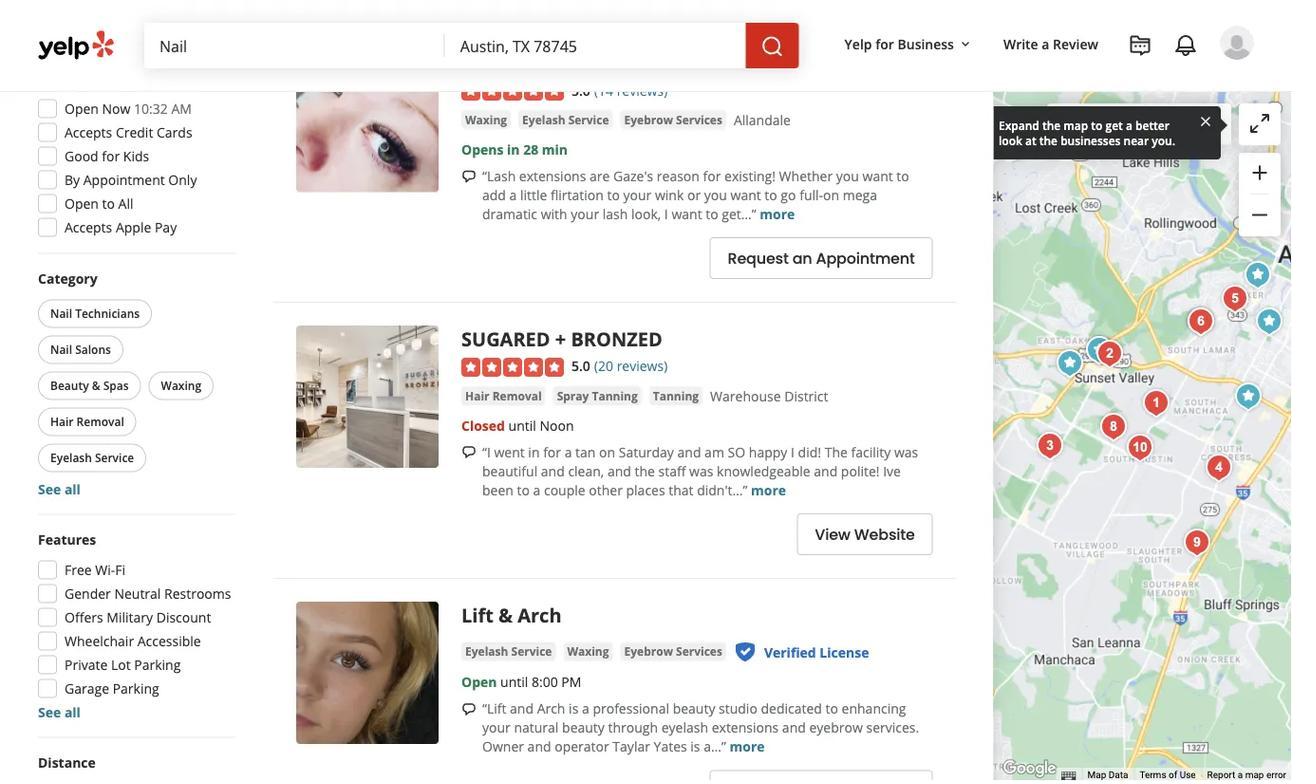 Task type: locate. For each thing, give the bounding box(es) containing it.
0 horizontal spatial was
[[689, 462, 714, 480]]

look,
[[631, 205, 661, 223]]

2 eyebrow services from the top
[[624, 644, 723, 659]]

1 vertical spatial until
[[501, 673, 528, 691]]

1 horizontal spatial beauty
[[673, 700, 715, 718]]

1 tanning from the left
[[592, 388, 638, 403]]

see all button down garage
[[38, 704, 81, 722]]

look
[[999, 132, 1023, 148]]

0 horizontal spatial on
[[599, 443, 615, 461]]

eyelash
[[662, 719, 708, 737]]

to inside group
[[102, 195, 115, 213]]

for left kids at the left of page
[[102, 147, 120, 165]]

for down noon
[[543, 443, 561, 461]]

facility
[[851, 443, 891, 461]]

eyelash service for eyelash service button to the top
[[522, 112, 609, 127]]

and left am at the bottom right of the page
[[678, 443, 701, 461]]

0 vertical spatial all
[[64, 481, 81, 499]]

open down the by
[[65, 195, 99, 213]]

5 star rating image for sugared + bronzed
[[462, 358, 564, 377]]

0 vertical spatial waxing
[[465, 112, 507, 127]]

until for +
[[509, 416, 536, 434]]

1 5.0 link from the top
[[572, 79, 591, 100]]

1 5.0 from the top
[[572, 81, 591, 99]]

1 vertical spatial in
[[528, 443, 540, 461]]

open for open to all
[[65, 195, 99, 213]]

your inside "lift and arch is a professional beauty studio dedicated to enhancing your natural beauty through eyelash extensions and eyebrow services. owner and operator taylar yates is a…"
[[482, 719, 511, 737]]

map inside expand the map to get a better look at the businesses near you.
[[1064, 117, 1088, 133]]

eyelash up min
[[522, 112, 566, 127]]

service for bottommost eyelash service button
[[511, 644, 552, 659]]

lot
[[111, 656, 131, 674]]

1 eyebrow services link from the top
[[621, 110, 726, 129]]

1 vertical spatial eyelash service button
[[38, 444, 146, 472]]

waxing button up pm
[[564, 642, 613, 661]]

0 vertical spatial services
[[676, 112, 723, 127]]

None field
[[160, 35, 430, 56], [460, 35, 731, 56]]

b & y nails spa image
[[1251, 303, 1288, 341]]

kim's nails image
[[1200, 449, 1238, 487]]

service down "spas"
[[95, 450, 134, 466]]

go
[[781, 186, 796, 204]]

2 tanning from the left
[[653, 388, 699, 403]]

view website
[[815, 524, 915, 545]]

1 vertical spatial 16 speech v2 image
[[462, 702, 477, 717]]

group containing open now
[[32, 69, 236, 243]]

1 services from the top
[[676, 112, 723, 127]]

0 vertical spatial removal
[[493, 388, 542, 403]]

0 vertical spatial 16 speech v2 image
[[462, 169, 477, 184]]

0 horizontal spatial your
[[482, 719, 511, 737]]

2 eyebrow services link from the top
[[621, 642, 726, 661]]

open until 8:00 pm
[[462, 673, 582, 691]]

terms
[[1140, 770, 1167, 781]]

2 see all from the top
[[38, 704, 81, 722]]

waxing link up pm
[[564, 642, 613, 661]]

5.0 left (20
[[572, 357, 591, 375]]

none field near
[[460, 35, 731, 56]]

i
[[665, 205, 668, 223], [791, 443, 795, 461]]

is down pm
[[569, 700, 579, 718]]

& right the lift
[[499, 602, 513, 628]]

&
[[92, 378, 100, 394], [499, 602, 513, 628]]

(14 reviews) link
[[594, 79, 668, 100]]

open left now
[[65, 100, 99, 118]]

1 eyebrow services from the top
[[624, 112, 723, 127]]

accepts up the good
[[65, 123, 112, 141]]

a inside expand the map to get a better look at the businesses near you.
[[1126, 117, 1133, 133]]

waxing inside group
[[161, 378, 201, 394]]

nail inside button
[[50, 342, 72, 358]]

for inside button
[[876, 35, 894, 53]]

you up mega
[[836, 167, 859, 185]]

map left 'get'
[[1064, 117, 1088, 133]]

eyelash service button up min
[[519, 110, 613, 129]]

a left tan
[[565, 443, 572, 461]]

1 5 star rating image from the top
[[462, 82, 564, 101]]

2 see from the top
[[38, 704, 61, 722]]

professional
[[593, 700, 669, 718]]

1 vertical spatial want
[[731, 186, 761, 204]]

more right a…"
[[730, 738, 765, 756]]

service for eyelash service button inside the group
[[95, 450, 134, 466]]

none field up (14
[[460, 35, 731, 56]]

2 accepts from the top
[[65, 218, 112, 236]]

1 vertical spatial eyebrow services
[[624, 644, 723, 659]]

appointment up all
[[83, 171, 165, 189]]

accepts for accepts apple pay
[[65, 218, 112, 236]]

services left '24 verified filled v2' icon
[[676, 644, 723, 659]]

0 horizontal spatial hair removal button
[[38, 408, 136, 436]]

parking down accessible
[[134, 656, 181, 674]]

see up features
[[38, 481, 61, 499]]

2 eyebrow from the top
[[624, 644, 673, 659]]

0 horizontal spatial in
[[507, 140, 520, 158]]

eyelash service button down "beauty & spas" button
[[38, 444, 146, 472]]

eyelash service button up open until 8:00 pm
[[462, 642, 556, 661]]

you.
[[1152, 132, 1176, 148]]

reviews) right (14
[[617, 81, 668, 99]]

1 vertical spatial all
[[64, 704, 81, 722]]

waxing up the opens
[[465, 112, 507, 127]]

hooky nails image
[[1031, 427, 1069, 465]]

"lift
[[482, 700, 507, 718]]

0 horizontal spatial extensions
[[519, 167, 586, 185]]

1 vertical spatial eyebrow
[[624, 644, 673, 659]]

for inside the '"i went in for a tan on saturday and am so happy i did! the facility was beautiful and clean, and the staff was knowledgeable and polite! ive been to a couple other places that didn't…"'
[[543, 443, 561, 461]]

gender neutral restrooms
[[65, 585, 231, 603]]

1 horizontal spatial map
[[1148, 116, 1176, 134]]

appointment right an
[[816, 248, 915, 269]]

appointment inside button
[[816, 248, 915, 269]]

user actions element
[[830, 24, 1281, 141]]

waxing link up the opens
[[462, 110, 511, 129]]

see for features
[[38, 704, 61, 722]]

hair
[[465, 388, 490, 403], [50, 414, 74, 430]]

district
[[785, 387, 828, 405]]

salons
[[75, 342, 111, 358]]

1 vertical spatial eyelash
[[50, 450, 92, 466]]

1 horizontal spatial service
[[511, 644, 552, 659]]

2 16 speech v2 image from the top
[[462, 702, 477, 717]]

0 horizontal spatial map
[[1064, 117, 1088, 133]]

are
[[590, 167, 610, 185]]

eyebrow services button for waxing
[[621, 642, 726, 661]]

for inside group
[[102, 147, 120, 165]]

2 vertical spatial your
[[482, 719, 511, 737]]

1 vertical spatial service
[[95, 450, 134, 466]]

eyebrow services
[[624, 112, 723, 127], [624, 644, 723, 659]]

0 horizontal spatial sugared + bronzed image
[[296, 326, 439, 468]]

1 vertical spatial i
[[791, 443, 795, 461]]

eyebrow services link down (14 reviews)
[[621, 110, 726, 129]]

0 vertical spatial eyebrow services
[[624, 112, 723, 127]]

until left 8:00
[[501, 673, 528, 691]]

map for to
[[1064, 117, 1088, 133]]

accepts
[[65, 123, 112, 141], [65, 218, 112, 236]]

1 16 speech v2 image from the top
[[462, 169, 477, 184]]

1 vertical spatial 5.0 link
[[572, 355, 591, 376]]

i down 'wink'
[[665, 205, 668, 223]]

1 vertical spatial reviews)
[[617, 357, 668, 375]]

0 horizontal spatial beauty
[[562, 719, 605, 737]]

through
[[608, 719, 658, 737]]

eyelash service down "beauty & spas" button
[[50, 450, 134, 466]]

see all
[[38, 481, 81, 499], [38, 704, 81, 722]]

and down 'natural' at the bottom of page
[[528, 738, 551, 756]]

2 none field from the left
[[460, 35, 731, 56]]

tanning link
[[649, 386, 703, 405]]

2 eyebrow services button from the top
[[621, 642, 726, 661]]

16 speech v2 image
[[462, 445, 477, 460]]

"i
[[482, 443, 491, 461]]

nail inside button
[[50, 306, 72, 321]]

0 vertical spatial reviews)
[[617, 81, 668, 99]]

nail left salons
[[50, 342, 72, 358]]

modern nails lounge spa image
[[1182, 303, 1220, 341]]

1 see all button from the top
[[38, 481, 81, 499]]

2 5.0 link from the top
[[572, 355, 591, 376]]

reviews) for sugared + bronzed
[[617, 357, 668, 375]]

want down the existing!
[[731, 186, 761, 204]]

features
[[38, 531, 96, 549]]

5 star rating image
[[462, 82, 564, 101], [462, 358, 564, 377]]

gender
[[65, 585, 111, 603]]

and up couple
[[541, 462, 565, 480]]

all
[[118, 195, 133, 213]]

2 services from the top
[[676, 644, 723, 659]]

1 horizontal spatial tanning
[[653, 388, 699, 403]]

2 vertical spatial eyelash service
[[465, 644, 552, 659]]

service
[[568, 112, 609, 127], [95, 450, 134, 466], [511, 644, 552, 659]]

1 horizontal spatial removal
[[493, 388, 542, 403]]

2 5 star rating image from the top
[[462, 358, 564, 377]]

technicians
[[75, 306, 140, 321]]

0 horizontal spatial waxing
[[161, 378, 201, 394]]

zoom in image
[[1249, 161, 1272, 184]]

eyebrow for eyelash service
[[624, 112, 673, 127]]

waxing right "spas"
[[161, 378, 201, 394]]

0 vertical spatial until
[[509, 416, 536, 434]]

all for category
[[64, 481, 81, 499]]

services for eyelash service
[[676, 112, 723, 127]]

1 horizontal spatial in
[[528, 443, 540, 461]]

arch up 'natural' at the bottom of page
[[537, 700, 565, 718]]

wi-
[[95, 561, 115, 579]]

0 vertical spatial you
[[836, 167, 859, 185]]

gaze's
[[613, 167, 654, 185]]

on right tan
[[599, 443, 615, 461]]

1 vertical spatial see all button
[[38, 704, 81, 722]]

a up operator
[[582, 700, 589, 718]]

nail technicians button
[[38, 300, 152, 328]]

1 vertical spatial beauty
[[562, 719, 605, 737]]

hair inside group
[[50, 414, 74, 430]]

5.0 link left (20
[[572, 355, 591, 376]]

great nails image
[[1091, 335, 1129, 373]]

0 horizontal spatial is
[[569, 700, 579, 718]]

extensions inside '"lash extensions are gaze's reason for existing! whether you want to add a little flirtation to your wink or you want to go full-on mega dramatic with your lash look, i want to get…"'
[[519, 167, 586, 185]]

5 star rating image down sugared
[[462, 358, 564, 377]]

notifications image
[[1175, 34, 1197, 57]]

eyelash service inside group
[[50, 450, 134, 466]]

offers
[[65, 609, 103, 627]]

use
[[1180, 770, 1196, 781]]

warehouse district
[[710, 387, 828, 405]]

eyebrow services up professional
[[624, 644, 723, 659]]

2 nail from the top
[[50, 342, 72, 358]]

1 vertical spatial hair
[[50, 414, 74, 430]]

see all button
[[38, 481, 81, 499], [38, 704, 81, 722]]

the
[[825, 443, 848, 461]]

want up mega
[[863, 167, 893, 185]]

more link down "knowledgeable"
[[751, 481, 786, 499]]

16 speech v2 image left "lash
[[462, 169, 477, 184]]

1 vertical spatial eyebrow services button
[[621, 642, 726, 661]]

tanning down (20 reviews)
[[653, 388, 699, 403]]

hair removal button up closed until noon
[[462, 386, 546, 405]]

arch for &
[[518, 602, 562, 628]]

for inside '"lash extensions are gaze's reason for existing! whether you want to add a little flirtation to your wink or you want to go full-on mega dramatic with your lash look, i want to get…"'
[[703, 167, 721, 185]]

eyebrow services for waxing
[[624, 644, 723, 659]]

eyebrow
[[809, 719, 863, 737]]

extensions down studio
[[712, 719, 779, 737]]

you
[[836, 167, 859, 185], [704, 186, 727, 204]]

is
[[569, 700, 579, 718], [691, 738, 700, 756]]

by
[[65, 171, 80, 189]]

1 horizontal spatial appointment
[[816, 248, 915, 269]]

to
[[1091, 117, 1103, 133], [897, 167, 909, 185], [607, 186, 620, 204], [765, 186, 777, 204], [102, 195, 115, 213], [706, 205, 719, 223], [517, 481, 530, 499], [826, 700, 838, 718]]

5.0 link for sugared + bronzed
[[572, 355, 591, 376]]

map right as
[[1148, 116, 1176, 134]]

to inside "lift and arch is a professional beauty studio dedicated to enhancing your natural beauty through eyelash extensions and eyebrow services. owner and operator taylar yates is a…"
[[826, 700, 838, 718]]

1 horizontal spatial &
[[499, 602, 513, 628]]

None search field
[[144, 23, 803, 68]]

2 horizontal spatial waxing button
[[564, 642, 613, 661]]

of
[[1169, 770, 1178, 781]]

1 vertical spatial arch
[[537, 700, 565, 718]]

2 all from the top
[[64, 704, 81, 722]]

16 speech v2 image left "lift
[[462, 702, 477, 717]]

tanning
[[592, 388, 638, 403], [653, 388, 699, 403]]

group containing category
[[34, 269, 236, 499]]

0 vertical spatial waxing button
[[462, 110, 511, 129]]

was up ive
[[894, 443, 919, 461]]

see all up features
[[38, 481, 81, 499]]

more link for arch
[[730, 738, 765, 756]]

eyebrow services down (14 reviews)
[[624, 112, 723, 127]]

1 horizontal spatial hair removal button
[[462, 386, 546, 405]]

parking down private lot parking
[[113, 680, 159, 698]]

0 horizontal spatial &
[[92, 378, 100, 394]]

hair removal up closed until noon
[[465, 388, 542, 403]]

16 speech v2 image for gaze
[[462, 169, 477, 184]]

Near text field
[[460, 35, 731, 56]]

waxing button
[[462, 110, 511, 129], [149, 372, 214, 400], [564, 642, 613, 661]]

service up open until 8:00 pm
[[511, 644, 552, 659]]

beauty & spas button
[[38, 372, 141, 400]]

in right went
[[528, 443, 540, 461]]

on left mega
[[823, 186, 840, 204]]

offers military discount
[[65, 609, 211, 627]]

gaze image
[[296, 50, 439, 192]]

sugared + bronzed image
[[1286, 228, 1292, 266], [296, 326, 439, 468]]

eyelash service button inside group
[[38, 444, 146, 472]]

was down am at the bottom right of the page
[[689, 462, 714, 480]]

24 verified filled v2 image
[[734, 641, 757, 664]]

open up "lift
[[462, 673, 497, 691]]

1 vertical spatial eyelash service
[[50, 450, 134, 466]]

nail salons
[[50, 342, 111, 358]]

your down "lift
[[482, 719, 511, 737]]

eyebrow up professional
[[624, 644, 673, 659]]

0 horizontal spatial none field
[[160, 35, 430, 56]]

want down or
[[672, 205, 702, 223]]

license
[[820, 643, 869, 661]]

sugared + bronzed link
[[462, 326, 663, 352]]

0 vertical spatial accepts
[[65, 123, 112, 141]]

free
[[65, 561, 92, 579]]

eyebrow services link up professional
[[621, 642, 726, 661]]

1 vertical spatial hair removal
[[50, 414, 124, 430]]

so
[[728, 443, 746, 461]]

eyelash service for eyelash service button inside the group
[[50, 450, 134, 466]]

1 nail from the top
[[50, 306, 72, 321]]

map left error
[[1246, 770, 1264, 781]]

until up went
[[509, 416, 536, 434]]

1 none field from the left
[[160, 35, 430, 56]]

waxing up pm
[[567, 644, 609, 659]]

service inside group
[[95, 450, 134, 466]]

2 reviews) from the top
[[617, 357, 668, 375]]

$$$$ button
[[184, 5, 232, 34]]

le posh nail spa image
[[1081, 331, 1119, 369]]

5 star rating image down the "gaze"
[[462, 82, 564, 101]]

1 vertical spatial open
[[65, 195, 99, 213]]

waxing button up the opens
[[462, 110, 511, 129]]

the inside the '"i went in for a tan on saturday and am so happy i did! the facility was beautiful and clean, and the staff was knowledgeable and polite! ive been to a couple other places that didn't…"'
[[635, 462, 655, 480]]

eyelash down beauty
[[50, 450, 92, 466]]

none field down "$$$$" button on the left of the page
[[160, 35, 430, 56]]

see all button for category
[[38, 481, 81, 499]]

2 vertical spatial open
[[462, 673, 497, 691]]

2 see all button from the top
[[38, 704, 81, 722]]

nail for nail technicians
[[50, 306, 72, 321]]

wheelchair
[[65, 632, 134, 650]]

your
[[623, 186, 652, 204], [571, 205, 599, 223], [482, 719, 511, 737]]

1 vertical spatial more link
[[751, 481, 786, 499]]

a…"
[[704, 738, 726, 756]]

2 5.0 from the top
[[572, 357, 591, 375]]

map for error
[[1246, 770, 1264, 781]]

lift & arch link
[[462, 602, 562, 628]]

5.0
[[572, 81, 591, 99], [572, 357, 591, 375]]

0 horizontal spatial service
[[95, 450, 134, 466]]

0 vertical spatial was
[[894, 443, 919, 461]]

removal up closed until noon
[[493, 388, 542, 403]]

dramatic
[[482, 205, 538, 223]]

0 horizontal spatial tanning
[[592, 388, 638, 403]]

0 vertical spatial 5.0 link
[[572, 79, 591, 100]]

& inside "beauty & spas" button
[[92, 378, 100, 394]]

hair down beauty
[[50, 414, 74, 430]]

1 see from the top
[[38, 481, 61, 499]]

1 see all from the top
[[38, 481, 81, 499]]

0 vertical spatial i
[[665, 205, 668, 223]]

0 vertical spatial parking
[[134, 656, 181, 674]]

arch
[[518, 602, 562, 628], [537, 700, 565, 718]]

2 vertical spatial eyelash
[[465, 644, 508, 659]]

was
[[894, 443, 919, 461], [689, 462, 714, 480]]

arch inside "lift and arch is a professional beauty studio dedicated to enhancing your natural beauty through eyelash extensions and eyebrow services. owner and operator taylar yates is a…"
[[537, 700, 565, 718]]

1 vertical spatial waxing link
[[564, 642, 613, 661]]

only
[[168, 171, 197, 189]]

the
[[1043, 117, 1061, 133], [1040, 132, 1058, 148], [635, 462, 655, 480]]

16 speech v2 image
[[462, 169, 477, 184], [462, 702, 477, 717]]

1 eyebrow from the top
[[624, 112, 673, 127]]

ive
[[883, 462, 901, 480]]

close image
[[1198, 113, 1214, 129]]

1 reviews) from the top
[[617, 81, 668, 99]]

more link right a…"
[[730, 738, 765, 756]]

0 vertical spatial 5 star rating image
[[462, 82, 564, 101]]

waxing button right "spas"
[[149, 372, 214, 400]]

tanning inside button
[[592, 388, 638, 403]]

0 vertical spatial eyelash
[[522, 112, 566, 127]]

eyebrow services link for waxing
[[621, 642, 726, 661]]

& for lift
[[499, 602, 513, 628]]

beauty up eyelash
[[673, 700, 715, 718]]

beauty
[[50, 378, 89, 394]]

0 vertical spatial eyebrow
[[624, 112, 673, 127]]

1 horizontal spatial was
[[894, 443, 919, 461]]

0 vertical spatial eyelash service
[[522, 112, 609, 127]]

spray tanning link
[[553, 386, 642, 405]]

5.0 link for gaze
[[572, 79, 591, 100]]

service down (14
[[568, 112, 609, 127]]

5 star rating image for gaze
[[462, 82, 564, 101]]

& left "spas"
[[92, 378, 100, 394]]

appointment inside group
[[83, 171, 165, 189]]

0 vertical spatial eyebrow services button
[[621, 110, 726, 129]]

5.0 link left (14
[[572, 79, 591, 100]]

2 vertical spatial more link
[[730, 738, 765, 756]]

all up features
[[64, 481, 81, 499]]

closed until noon
[[462, 416, 574, 434]]

0 vertical spatial open
[[65, 100, 99, 118]]

knowledgeable
[[717, 462, 811, 480]]

verified license button
[[764, 643, 869, 661]]

spas
[[103, 378, 129, 394]]

eyelash service up min
[[522, 112, 609, 127]]

beauty
[[673, 700, 715, 718], [562, 719, 605, 737]]

1 vertical spatial waxing
[[161, 378, 201, 394]]

beauty up operator
[[562, 719, 605, 737]]

1 all from the top
[[64, 481, 81, 499]]

gaze
[[462, 50, 507, 76]]

1 accepts from the top
[[65, 123, 112, 141]]

nail down category
[[50, 306, 72, 321]]

Find text field
[[160, 35, 430, 56]]

hair removal button down "beauty & spas" button
[[38, 408, 136, 436]]

1 horizontal spatial hair
[[465, 388, 490, 403]]

group
[[32, 69, 236, 243], [1239, 153, 1281, 236], [34, 269, 236, 499], [32, 530, 236, 722]]

2 vertical spatial eyelash service button
[[462, 642, 556, 661]]

zoom out image
[[1249, 204, 1272, 226]]

accepts down the open to all
[[65, 218, 112, 236]]

0 vertical spatial nail
[[50, 306, 72, 321]]

search
[[1085, 116, 1127, 134]]

eyelash service link up min
[[519, 110, 613, 129]]

0 vertical spatial eyebrow services link
[[621, 110, 726, 129]]

on inside '"lash extensions are gaze's reason for existing! whether you want to add a little flirtation to your wink or you want to go full-on mega dramatic with your lash look, i want to get…"'
[[823, 186, 840, 204]]

1 horizontal spatial eyelash
[[465, 644, 508, 659]]

eyebrow services button down (14 reviews)
[[621, 110, 726, 129]]

eyelash service link up open until 8:00 pm
[[462, 642, 556, 661]]

0 horizontal spatial i
[[665, 205, 668, 223]]

happy
[[749, 443, 788, 461]]

0 vertical spatial on
[[823, 186, 840, 204]]

open for open until 8:00 pm
[[462, 673, 497, 691]]

modern nails lounge spa image
[[1182, 303, 1220, 341]]

1 eyebrow services button from the top
[[621, 110, 726, 129]]

all down garage
[[64, 704, 81, 722]]

hair removal down "beauty & spas" button
[[50, 414, 124, 430]]

near
[[1124, 132, 1149, 148]]

5.0 left (14
[[572, 81, 591, 99]]

accepts for accepts credit cards
[[65, 123, 112, 141]]

more down go
[[760, 205, 795, 223]]

expand map image
[[1249, 112, 1272, 135]]

2 horizontal spatial map
[[1246, 770, 1264, 781]]

$$$ button
[[136, 5, 184, 34]]

0 vertical spatial 5.0
[[572, 81, 591, 99]]

0 vertical spatial extensions
[[519, 167, 586, 185]]

projects image
[[1129, 34, 1152, 57]]

i left did!
[[791, 443, 795, 461]]



Task type: vqa. For each thing, say whether or not it's contained in the screenshot.
top until
yes



Task type: describe. For each thing, give the bounding box(es) containing it.
beautiful
[[482, 462, 538, 480]]

(20 reviews)
[[594, 357, 668, 375]]

nail for nail salons
[[50, 342, 72, 358]]

$$$
[[151, 11, 170, 27]]

golden nails & facial image
[[1095, 408, 1133, 446]]

1 horizontal spatial want
[[731, 186, 761, 204]]

0 horizontal spatial hair removal
[[50, 414, 124, 430]]

opens in 28 min
[[462, 140, 568, 158]]

map for moves
[[1148, 116, 1176, 134]]

noon
[[540, 416, 574, 434]]

map region
[[852, 0, 1292, 782]]

1 vertical spatial was
[[689, 462, 714, 480]]

european wax center image
[[1239, 256, 1277, 294]]

sugared + bronzed image inside map region
[[1286, 228, 1292, 266]]

request an appointment
[[728, 248, 915, 269]]

get
[[1106, 117, 1123, 133]]

waxing for waxing button to the middle
[[465, 112, 507, 127]]

16 speech v2 image for lift & arch
[[462, 702, 477, 717]]

report a map error link
[[1208, 770, 1287, 781]]

ruby a. image
[[1220, 26, 1254, 60]]

more link for bronzed
[[751, 481, 786, 499]]

open now 10:32 am
[[65, 100, 192, 118]]

a right write
[[1042, 35, 1050, 53]]

eyebrow services for eyelash service
[[624, 112, 723, 127]]

0 vertical spatial hair removal button
[[462, 386, 546, 405]]

see for category
[[38, 481, 61, 499]]

le posh nail spa image
[[1081, 331, 1119, 369]]

5.0 for sugared + bronzed
[[572, 357, 591, 375]]

private lot parking
[[65, 656, 181, 674]]

1 horizontal spatial you
[[836, 167, 859, 185]]

beautiful me image
[[1051, 345, 1089, 383]]

to inside expand the map to get a better look at the businesses near you.
[[1091, 117, 1103, 133]]

been
[[482, 481, 514, 499]]

extensions inside "lift and arch is a professional beauty studio dedicated to enhancing your natural beauty through eyelash extensions and eyebrow services. owner and operator taylar yates is a…"
[[712, 719, 779, 737]]

and up 'natural' at the bottom of page
[[510, 700, 534, 718]]

google image
[[999, 757, 1061, 782]]

28
[[523, 140, 539, 158]]

review
[[1053, 35, 1099, 53]]

until for &
[[501, 673, 528, 691]]

mega
[[843, 186, 878, 204]]

closed
[[462, 416, 505, 434]]

get…"
[[722, 205, 756, 223]]

lift & arch
[[462, 602, 562, 628]]

1 vertical spatial your
[[571, 205, 599, 223]]

did!
[[798, 443, 821, 461]]

eyebrow services button for eyelash service
[[621, 110, 726, 129]]

lift & arch image
[[296, 602, 439, 744]]

16 chevron down v2 image
[[958, 37, 973, 52]]

reviews) for gaze
[[617, 81, 668, 99]]

to inside the '"i went in for a tan on saturday and am so happy i did! the facility was beautiful and clean, and the staff was knowledgeable and polite! ive been to a couple other places that didn't…"'
[[517, 481, 530, 499]]

accepts credit cards
[[65, 123, 192, 141]]

data
[[1109, 770, 1129, 781]]

eyelash service for bottommost eyelash service button
[[465, 644, 552, 659]]

yates
[[654, 738, 687, 756]]

2 horizontal spatial your
[[623, 186, 652, 204]]

arch for and
[[537, 700, 565, 718]]

queen spa image
[[1216, 280, 1254, 318]]

map
[[1088, 770, 1107, 781]]

tan
[[576, 443, 596, 461]]

2 horizontal spatial want
[[863, 167, 893, 185]]

1 vertical spatial sugared + bronzed image
[[296, 326, 439, 468]]

studio
[[719, 700, 758, 718]]

business
[[898, 35, 954, 53]]

a inside "lift and arch is a professional beauty studio dedicated to enhancing your natural beauty through eyelash extensions and eyebrow services. owner and operator taylar yates is a…"
[[582, 700, 589, 718]]

0 horizontal spatial want
[[672, 205, 702, 223]]

(14 reviews)
[[594, 81, 668, 99]]

bronzed
[[571, 326, 663, 352]]

keyboard shortcuts image
[[1061, 772, 1076, 781]]

at
[[1026, 132, 1037, 148]]

see all button for features
[[38, 704, 81, 722]]

other
[[589, 481, 623, 499]]

services for waxing
[[676, 644, 723, 659]]

accessible
[[137, 632, 201, 650]]

0 vertical spatial is
[[569, 700, 579, 718]]

a right report
[[1238, 770, 1243, 781]]

polite!
[[841, 462, 880, 480]]

enhancing
[[842, 700, 906, 718]]

lift
[[462, 602, 494, 628]]

whether
[[779, 167, 833, 185]]

military
[[107, 609, 153, 627]]

1 vertical spatial waxing button
[[149, 372, 214, 400]]

see all for features
[[38, 704, 81, 722]]

a left couple
[[533, 481, 541, 499]]

0 horizontal spatial you
[[704, 186, 727, 204]]

0 vertical spatial waxing link
[[462, 110, 511, 129]]

discount
[[156, 609, 211, 627]]

clean,
[[568, 462, 604, 480]]

spray tanning button
[[553, 386, 642, 405]]

min
[[542, 140, 568, 158]]

garage parking
[[65, 680, 159, 698]]

more for arch
[[730, 738, 765, 756]]

on inside the '"i went in for a tan on saturday and am so happy i did! the facility was beautiful and clean, and the staff was knowledgeable and polite! ive been to a couple other places that didn't…"'
[[599, 443, 615, 461]]

"i went in for a tan on saturday and am so happy i did! the facility was beautiful and clean, and the staff was knowledgeable and polite! ive been to a couple other places that didn't…"
[[482, 443, 919, 499]]

search image
[[761, 35, 784, 58]]

i inside the '"i went in for a tan on saturday and am so happy i did! the facility was beautiful and clean, and the staff was knowledgeable and polite! ive been to a couple other places that didn't…"'
[[791, 443, 795, 461]]

an
[[793, 248, 812, 269]]

and down 'dedicated'
[[782, 719, 806, 737]]

wheelchair accessible
[[65, 632, 201, 650]]

sugared
[[462, 326, 550, 352]]

group containing features
[[32, 530, 236, 722]]

& for beauty
[[92, 378, 100, 394]]

tanning inside button
[[653, 388, 699, 403]]

2 vertical spatial waxing button
[[564, 642, 613, 661]]

more for bronzed
[[751, 481, 786, 499]]

went
[[494, 443, 525, 461]]

golden nail lounge image
[[1178, 524, 1216, 562]]

(14
[[594, 81, 613, 99]]

fi
[[115, 561, 125, 579]]

(20 reviews) link
[[594, 355, 668, 376]]

and up other
[[608, 462, 631, 480]]

good
[[65, 147, 98, 165]]

neutral
[[114, 585, 161, 603]]

request
[[728, 248, 789, 269]]

0 vertical spatial in
[[507, 140, 520, 158]]

garage
[[65, 680, 109, 698]]

$$$$
[[195, 11, 221, 27]]

16 info v2 image
[[418, 0, 434, 15]]

0 horizontal spatial eyelash
[[50, 450, 92, 466]]

0 vertical spatial eyelash service button
[[519, 110, 613, 129]]

expand
[[999, 117, 1040, 133]]

search as map moves
[[1085, 116, 1220, 134]]

allandale
[[734, 111, 791, 129]]

full-
[[800, 186, 823, 204]]

1 horizontal spatial waxing button
[[462, 110, 511, 129]]

reason
[[657, 167, 700, 185]]

error
[[1267, 770, 1287, 781]]

free wi-fi
[[65, 561, 125, 579]]

operator
[[555, 738, 609, 756]]

ten nails image
[[1137, 385, 1175, 423]]

removal inside group
[[77, 414, 124, 430]]

waxing for bottom waxing button
[[567, 644, 609, 659]]

none field find
[[160, 35, 430, 56]]

with
[[541, 205, 568, 223]]

service for eyelash service button to the top
[[568, 112, 609, 127]]

owner
[[482, 738, 524, 756]]

restrooms
[[164, 585, 231, 603]]

and down the
[[814, 462, 838, 480]]

hair inside hair removal link
[[465, 388, 490, 403]]

1 vertical spatial hair removal button
[[38, 408, 136, 436]]

a inside '"lash extensions are gaze's reason for existing! whether you want to add a little flirtation to your wink or you want to go full-on mega dramatic with your lash look, i want to get…"'
[[510, 186, 517, 204]]

1 vertical spatial parking
[[113, 680, 159, 698]]

beauty & spas
[[50, 378, 129, 394]]

0 vertical spatial more
[[760, 205, 795, 223]]

pay
[[155, 218, 177, 236]]

pm
[[562, 673, 582, 691]]

1 vertical spatial eyelash service link
[[462, 642, 556, 661]]

living colors nails image
[[1121, 429, 1159, 467]]

flirtation
[[551, 186, 604, 204]]

eyebrow for waxing
[[624, 644, 673, 659]]

eyebrow services link for eyelash service
[[621, 110, 726, 129]]

verified license
[[764, 643, 869, 661]]

in inside the '"i went in for a tan on saturday and am so happy i did! the facility was beautiful and clean, and the staff was knowledgeable and polite! ive been to a couple other places that didn't…"'
[[528, 443, 540, 461]]

i inside '"lash extensions are gaze's reason for existing! whether you want to add a little flirtation to your wink or you want to go full-on mega dramatic with your lash look, i want to get…"'
[[665, 205, 668, 223]]

now
[[102, 100, 131, 118]]

5.0 for gaze
[[572, 81, 591, 99]]

expand the map to get a better look at the businesses near you.
[[999, 117, 1176, 148]]

2 horizontal spatial eyelash
[[522, 112, 566, 127]]

urban betty image
[[1230, 378, 1268, 416]]

write
[[1004, 35, 1039, 53]]

1 horizontal spatial hair removal
[[465, 388, 542, 403]]

waxing for middle waxing button
[[161, 378, 201, 394]]

1 horizontal spatial is
[[691, 738, 700, 756]]

open for open now 10:32 am
[[65, 100, 99, 118]]

nail salons button
[[38, 336, 123, 364]]

write a review link
[[996, 27, 1106, 61]]

expand the map to get a better look at the businesses near you. tooltip
[[984, 106, 1221, 160]]

businesses
[[1061, 132, 1121, 148]]

taylar
[[613, 738, 650, 756]]

view website link
[[797, 514, 933, 555]]

0 vertical spatial eyelash service link
[[519, 110, 613, 129]]

website
[[854, 524, 915, 545]]

0 vertical spatial more link
[[760, 205, 795, 223]]

accepts apple pay
[[65, 218, 177, 236]]

see all for category
[[38, 481, 81, 499]]

opens
[[462, 140, 504, 158]]

all for features
[[64, 704, 81, 722]]



